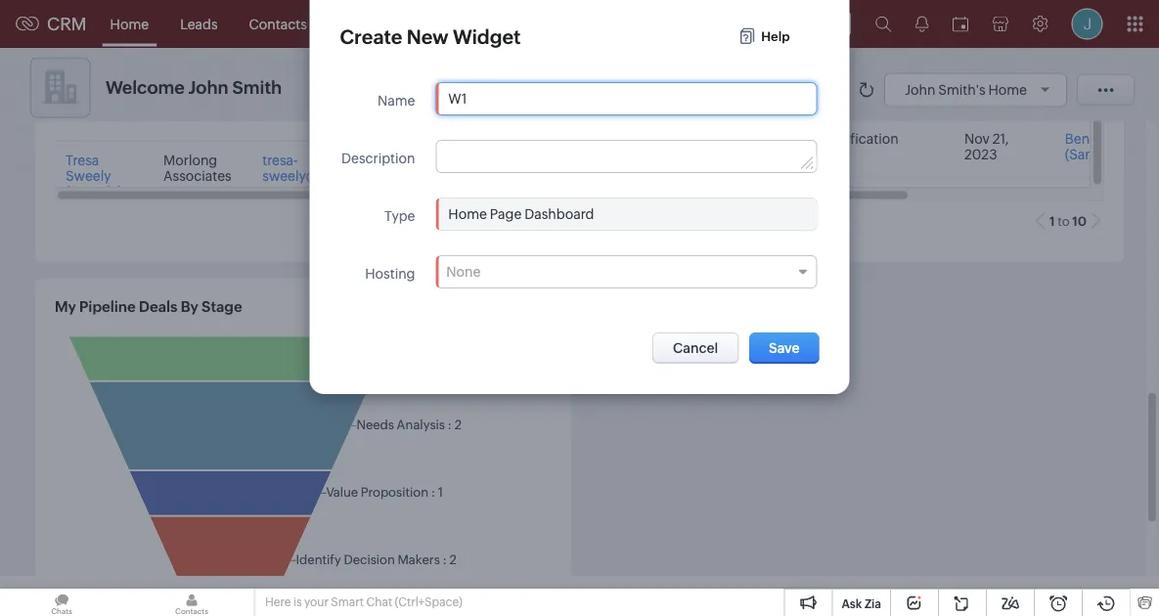 Task type: vqa. For each thing, say whether or not it's contained in the screenshot.
TASKS link
no



Task type: locate. For each thing, give the bounding box(es) containing it.
None text field
[[437, 199, 816, 230]]

relative:
[[681, 350, 736, 365]]

1 to 10 down partner
[[497, 214, 534, 228]]

(sample)
[[1065, 147, 1122, 163], [66, 184, 122, 200]]

chats image
[[0, 589, 123, 616]]

smith
[[232, 78, 282, 98]]

250,000.00
[[718, 147, 796, 163]]

555-
[[440, 153, 468, 169], [440, 169, 468, 184]]

0 horizontal spatial 10
[[520, 214, 534, 228]]

1 horizontal spatial to
[[1058, 214, 1070, 228]]

crm
[[47, 14, 87, 34]]

benton (sample)
[[1065, 132, 1122, 163]]

nov
[[965, 132, 990, 147]]

description
[[341, 151, 415, 166]]

0 horizontal spatial 1 to 10
[[497, 214, 534, 228]]

leads link
[[165, 0, 233, 47]]

1 vertical spatial home
[[989, 82, 1027, 97]]

my
[[55, 298, 76, 316]]

1
[[497, 214, 503, 228], [1050, 214, 1055, 228]]

benton (sample) link
[[1065, 132, 1122, 163]]

100%
[[663, 317, 699, 333]]

morlong
[[163, 153, 217, 169]]

last
[[608, 350, 634, 365]]

home
[[110, 16, 149, 32], [989, 82, 1027, 97]]

benton
[[618, 132, 665, 147], [1065, 132, 1112, 147]]

accounts
[[338, 16, 400, 32]]

welcome john smith
[[106, 78, 282, 98]]

555- left partner
[[440, 169, 468, 184]]

1 horizontal spatial (sample)
[[1065, 147, 1122, 163]]

cancel button
[[653, 333, 739, 364]]

2 1 to 10 from the left
[[1050, 214, 1087, 228]]

stage
[[202, 298, 242, 316]]

john left smith
[[188, 78, 229, 98]]

$
[[718, 132, 727, 147]]

1 to 10 down benton (sample) link
[[1050, 214, 1087, 228]]

21,
[[993, 132, 1009, 147]]

10 down partner
[[520, 214, 534, 228]]

5555
[[440, 184, 472, 200]]

help
[[762, 29, 790, 44]]

555- up 5555
[[440, 153, 468, 169]]

1 horizontal spatial 1 to 10
[[1050, 214, 1087, 228]]

1 benton from the left
[[618, 132, 665, 147]]

tresa
[[66, 153, 99, 169]]

home right smith's
[[989, 82, 1027, 97]]

zia
[[865, 597, 882, 611]]

trial
[[762, 9, 787, 24]]

new
[[407, 25, 449, 48]]

1 horizontal spatial deals
[[431, 16, 466, 32]]

deals left the 'by' on the left
[[139, 298, 178, 316]]

none
[[447, 264, 481, 280]]

0 horizontal spatial benton
[[618, 132, 665, 147]]

john
[[188, 78, 229, 98], [905, 82, 936, 97]]

1 horizontal spatial john
[[905, 82, 936, 97]]

create
[[340, 25, 403, 48]]

to down partner
[[505, 214, 517, 228]]

smith's
[[939, 82, 986, 97]]

0 vertical spatial (sample)
[[1065, 147, 1122, 163]]

1 1 from the left
[[497, 214, 503, 228]]

10 down benton (sample) link
[[1073, 214, 1087, 228]]

0 vertical spatial home
[[110, 16, 149, 32]]

john smith's home link
[[905, 82, 1057, 97]]

to down benton (sample) link
[[1058, 214, 1070, 228]]

(sample) down tresa
[[66, 184, 122, 200]]

555- 555- 5555
[[440, 153, 472, 200]]

(ctrl+space)
[[395, 596, 463, 609]]

1 horizontal spatial home
[[989, 82, 1027, 97]]

0 horizontal spatial to
[[505, 214, 517, 228]]

1 horizontal spatial 1
[[1050, 214, 1055, 228]]

home right crm
[[110, 16, 149, 32]]

1 to from the left
[[505, 214, 517, 228]]

10
[[520, 214, 534, 228], [1073, 214, 1087, 228]]

deals left services link
[[431, 16, 466, 32]]

0 horizontal spatial home
[[110, 16, 149, 32]]

tresa sweely (sample) link
[[66, 153, 122, 200]]

1 to 10
[[497, 214, 534, 228], [1050, 214, 1087, 228]]

1 vertical spatial deals
[[139, 298, 178, 316]]

0 vertical spatial deals
[[431, 16, 466, 32]]

1 10 from the left
[[520, 214, 534, 228]]

1 horizontal spatial 10
[[1073, 214, 1087, 228]]

morlong associates
[[163, 153, 232, 184]]

your
[[304, 596, 329, 609]]

john left smith's
[[905, 82, 936, 97]]

sweely@noemail.com
[[263, 169, 402, 184]]

tresa-
[[263, 153, 298, 169]]

2 benton from the left
[[1065, 132, 1112, 147]]

1 horizontal spatial benton
[[1065, 132, 1112, 147]]

benton left $
[[618, 132, 665, 147]]

0 horizontal spatial 1
[[497, 214, 503, 228]]

(sample) right 21,
[[1065, 147, 1122, 163]]

benton inside benton (sample)
[[1065, 132, 1112, 147]]

None text field
[[437, 83, 816, 114], [437, 141, 816, 172], [437, 83, 816, 114], [437, 141, 816, 172]]

to
[[505, 214, 517, 228], [1058, 214, 1070, 228]]

0 horizontal spatial (sample)
[[66, 184, 122, 200]]

benton right 21,
[[1065, 132, 1112, 147]]

contacts link
[[233, 0, 323, 47]]

deals
[[431, 16, 466, 32], [139, 298, 178, 316]]

hosting
[[365, 266, 415, 282]]

services link
[[481, 0, 567, 47]]

home link
[[95, 0, 165, 47]]

enterprise-trial upgrade
[[698, 9, 787, 38]]



Task type: describe. For each thing, give the bounding box(es) containing it.
ask zia
[[842, 597, 882, 611]]

2 1 from the left
[[1050, 214, 1055, 228]]

enterprise-
[[698, 9, 762, 24]]

0 horizontal spatial deals
[[139, 298, 178, 316]]

chat
[[366, 596, 393, 609]]

create new widget
[[340, 25, 521, 48]]

$ 250,000.00
[[718, 132, 796, 163]]

tresa sweely (sample)
[[66, 153, 122, 200]]

deals inside deals link
[[431, 16, 466, 32]]

2 555- from the top
[[440, 169, 468, 184]]

my pipeline deals by stage
[[55, 298, 242, 316]]

2 10 from the left
[[1073, 214, 1087, 228]]

1 vertical spatial (sample)
[[66, 184, 122, 200]]

crm link
[[16, 14, 87, 34]]

accounts link
[[323, 0, 415, 47]]

pipeline
[[79, 298, 136, 316]]

search element
[[864, 0, 904, 48]]

cancel
[[673, 341, 719, 356]]

widget
[[453, 25, 521, 48]]

2023
[[965, 147, 998, 163]]

contacts
[[249, 16, 307, 32]]

services
[[497, 16, 551, 32]]

1 555- from the top
[[440, 153, 468, 169]]

month
[[637, 350, 678, 365]]

name
[[378, 93, 415, 109]]

deals link
[[415, 0, 481, 47]]

1 1 to 10 from the left
[[497, 214, 534, 228]]

2 to from the left
[[1058, 214, 1070, 228]]

benton link
[[618, 132, 665, 147]]

benton for benton (sample)
[[1065, 132, 1112, 147]]

type
[[385, 208, 415, 224]]

seminar
[[513, 153, 566, 169]]

upgrade
[[715, 24, 771, 38]]

is
[[293, 596, 302, 609]]

qualification
[[817, 132, 899, 147]]

0
[[739, 350, 748, 365]]

seminar partner
[[513, 153, 566, 184]]

welcome
[[106, 78, 185, 98]]

here is your smart chat (ctrl+space)
[[265, 596, 463, 609]]

0 horizontal spatial john
[[188, 78, 229, 98]]

search image
[[875, 16, 892, 32]]

nov 21, 2023
[[965, 132, 1009, 163]]

leads
[[180, 16, 218, 32]]

save
[[769, 341, 800, 356]]

by
[[181, 298, 198, 316]]

save button
[[750, 333, 820, 364]]

associates
[[163, 169, 232, 184]]

sweely
[[66, 169, 111, 184]]

ask
[[842, 597, 862, 611]]

benton for benton link
[[618, 132, 665, 147]]

contacts image
[[130, 589, 253, 616]]

last month relative: 0
[[608, 350, 748, 365]]

smart
[[331, 596, 364, 609]]

here
[[265, 596, 291, 609]]

tresa- sweely@noemail.com link
[[263, 153, 402, 184]]

tresa- sweely@noemail.com
[[263, 153, 402, 184]]

partner
[[513, 169, 560, 184]]

john smith's home
[[905, 82, 1027, 97]]



